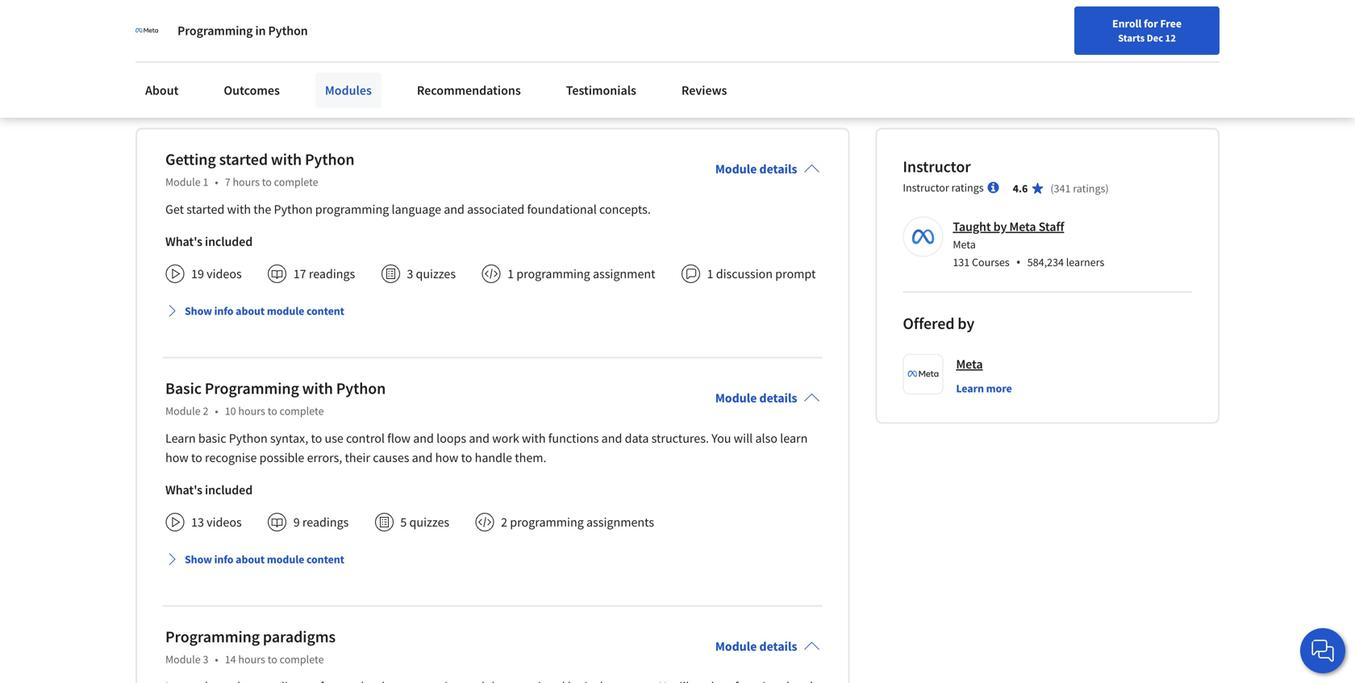 Task type: locate. For each thing, give the bounding box(es) containing it.
1 what's included from the top
[[165, 234, 253, 250]]

0 horizontal spatial will
[[234, 22, 252, 38]]

readings right 17
[[309, 266, 355, 282]]

also
[[755, 431, 778, 447]]

ratings right 341
[[1073, 181, 1106, 196]]

find
[[908, 51, 928, 65]]

1 horizontal spatial 1
[[507, 266, 514, 282]]

will inside in this course, you will be introduced to foundational programming skills with basic python syntax. you'll learn how to use code to solve problems. you'll dive deep into the python ecosystem and learn popular modules, libraries and tools for python.
[[234, 22, 252, 38]]

0 horizontal spatial 1
[[203, 175, 208, 189]]

python inside getting started with python module 1 • 7 hours to complete
[[305, 149, 355, 170]]

2 info from the top
[[214, 552, 234, 567]]

0 vertical spatial show info about module content button
[[159, 297, 351, 326]]

hours right 7
[[233, 175, 260, 189]]

1 vertical spatial what's
[[165, 482, 202, 498]]

1 vertical spatial show info about module content
[[185, 552, 344, 567]]

how down loops on the bottom
[[435, 450, 459, 466]]

more for learn more
[[986, 381, 1012, 396]]

solve
[[178, 39, 205, 55]]

basic up recognise
[[198, 431, 226, 447]]

learn
[[956, 381, 984, 396], [165, 431, 196, 447]]

python inside learn basic python syntax, to use control flow and loops and work with functions and data structures. you will also learn how to recognise possible errors, their causes and how to handle them.
[[229, 431, 268, 447]]

started for get
[[187, 201, 225, 218]]

errors,
[[307, 450, 342, 466]]

2 about from the top
[[236, 552, 265, 567]]

2 details from the top
[[759, 390, 797, 406]]

complete inside programming paradigms module 3 • 14 hours to complete
[[280, 652, 324, 667]]

0 horizontal spatial the
[[254, 201, 271, 218]]

by inside taught by meta staff meta 131 courses • 584,234 learners
[[994, 219, 1007, 235]]

programming up problems.
[[177, 23, 253, 39]]

the inside in this course, you will be introduced to foundational programming skills with basic python syntax. you'll learn how to use code to solve problems. you'll dive deep into the python ecosystem and learn popular modules, libraries and tools for python.
[[372, 39, 390, 55]]

2 module from the top
[[267, 552, 304, 567]]

1 info from the top
[[214, 304, 234, 318]]

0 vertical spatial info
[[214, 304, 234, 318]]

1 vertical spatial meta
[[953, 237, 976, 252]]

2 horizontal spatial how
[[716, 22, 738, 38]]

2 module details from the top
[[715, 390, 797, 406]]

0 vertical spatial details
[[759, 161, 797, 177]]

0 vertical spatial complete
[[274, 175, 318, 189]]

show info about module content button down 13 videos
[[159, 545, 351, 574]]

1 vertical spatial 3
[[203, 652, 208, 667]]

show info about module content button down 19 videos
[[159, 297, 351, 326]]

readings for basic programming with python
[[302, 514, 349, 531]]

started up 7
[[219, 149, 268, 170]]

1 show info about module content from the top
[[185, 304, 344, 318]]

2 down 'handle' on the bottom left of the page
[[501, 514, 507, 531]]

1 what's from the top
[[165, 234, 202, 250]]

2 what's included from the top
[[165, 482, 253, 498]]

programming inside basic programming with python module 2 • 10 hours to complete
[[205, 379, 299, 399]]

meta up "131"
[[953, 237, 976, 252]]

1 left discussion
[[707, 266, 714, 282]]

1 vertical spatial included
[[205, 482, 253, 498]]

0 horizontal spatial use
[[325, 431, 344, 447]]

1 vertical spatial use
[[325, 431, 344, 447]]

1 module details from the top
[[715, 161, 797, 177]]

started inside getting started with python module 1 • 7 hours to complete
[[219, 149, 268, 170]]

learn
[[686, 22, 713, 38], [514, 39, 541, 55], [780, 431, 808, 447]]

with inside getting started with python module 1 • 7 hours to complete
[[271, 149, 302, 170]]

0 vertical spatial instructor
[[903, 157, 971, 177]]

0 horizontal spatial more
[[167, 85, 196, 101]]

10
[[225, 404, 236, 418]]

programming in python
[[177, 23, 308, 39]]

hours for started
[[233, 175, 260, 189]]

0 horizontal spatial you'll
[[264, 39, 292, 55]]

hours right 10
[[238, 404, 265, 418]]

programming down them.
[[510, 514, 584, 531]]

1 vertical spatial readings
[[302, 514, 349, 531]]

language
[[392, 201, 441, 218]]

the
[[372, 39, 390, 55], [254, 201, 271, 218]]

• left 10
[[215, 404, 218, 418]]

1 vertical spatial details
[[759, 390, 797, 406]]

show info about module content down 17
[[185, 304, 344, 318]]

python left "ecosystem"
[[392, 39, 430, 55]]

1 vertical spatial module details
[[715, 390, 797, 406]]

quizzes right 5
[[409, 514, 449, 531]]

0 vertical spatial by
[[994, 219, 1007, 235]]

module down 9
[[267, 552, 304, 567]]

you
[[712, 431, 731, 447]]

0 horizontal spatial learn
[[514, 39, 541, 55]]

1 inside getting started with python module 1 • 7 hours to complete
[[203, 175, 208, 189]]

and down the skills
[[491, 39, 511, 55]]

the down getting started with python module 1 • 7 hours to complete
[[254, 201, 271, 218]]

1 horizontal spatial ratings
[[1073, 181, 1106, 196]]

1 show from the top
[[185, 304, 212, 318]]

2 vertical spatial details
[[759, 639, 797, 655]]

module inside programming paradigms module 3 • 14 hours to complete
[[165, 652, 201, 667]]

1 vertical spatial by
[[958, 314, 975, 334]]

to inside basic programming with python module 2 • 10 hours to complete
[[268, 404, 277, 418]]

for inside enroll for free starts dec 12
[[1144, 16, 1158, 31]]

2 programming assignments
[[501, 514, 654, 531]]

english
[[1046, 50, 1085, 67]]

meta
[[1010, 219, 1036, 235], [953, 237, 976, 252], [956, 356, 983, 372]]

0 vertical spatial for
[[1144, 16, 1158, 31]]

module
[[715, 161, 757, 177], [165, 175, 201, 189], [715, 390, 757, 406], [165, 404, 201, 418], [715, 639, 757, 655], [165, 652, 201, 667]]

show for getting
[[185, 304, 212, 318]]

• left 7
[[215, 175, 218, 189]]

content down 9 readings
[[307, 552, 344, 567]]

complete inside getting started with python module 1 • 7 hours to complete
[[274, 175, 318, 189]]

instructor ratings
[[903, 180, 984, 195]]

1 horizontal spatial by
[[994, 219, 1007, 235]]

1 vertical spatial content
[[307, 552, 344, 567]]

meta image
[[136, 19, 158, 42]]

programming
[[415, 22, 488, 38], [315, 201, 389, 218], [516, 266, 590, 282], [510, 514, 584, 531]]

1 vertical spatial show info about module content button
[[159, 545, 351, 574]]

1 videos from the top
[[207, 266, 242, 282]]

hours
[[233, 175, 260, 189], [238, 404, 265, 418], [238, 652, 265, 667]]

about
[[236, 304, 265, 318], [236, 552, 265, 567]]

content down the 17 readings
[[307, 304, 344, 318]]

0 vertical spatial 3
[[407, 266, 413, 282]]

2 instructor from the top
[[903, 180, 949, 195]]

with right the skills
[[519, 22, 542, 38]]

•
[[215, 175, 218, 189], [1016, 253, 1021, 271], [215, 404, 218, 418], [215, 652, 218, 667]]

2 vertical spatial hours
[[238, 652, 265, 667]]

by right offered
[[958, 314, 975, 334]]

1 about from the top
[[236, 304, 265, 318]]

by right taught
[[994, 219, 1007, 235]]

recognise
[[205, 450, 257, 466]]

3 module details from the top
[[715, 639, 797, 655]]

python inside basic programming with python module 2 • 10 hours to complete
[[336, 379, 386, 399]]

instructor up taught by meta staff image
[[903, 180, 949, 195]]

complete up syntax,
[[280, 404, 324, 418]]

videos
[[207, 266, 242, 282], [207, 514, 242, 531]]

1 vertical spatial learn
[[514, 39, 541, 55]]

learn down the skills
[[514, 39, 541, 55]]

python down modules
[[305, 149, 355, 170]]

taught by meta staff image
[[905, 219, 941, 255]]

instructor up instructor ratings at the top right of page
[[903, 157, 971, 177]]

1 vertical spatial instructor
[[903, 180, 949, 195]]

for inside in this course, you will be introduced to foundational programming skills with basic python syntax. you'll learn how to use code to solve problems. you'll dive deep into the python ecosystem and learn popular modules, libraries and tools for python.
[[738, 39, 753, 55]]

module for started
[[267, 304, 304, 318]]

1 vertical spatial hours
[[238, 404, 265, 418]]

1 horizontal spatial learn
[[686, 22, 713, 38]]

learn right also in the bottom of the page
[[780, 431, 808, 447]]

0 vertical spatial module details
[[715, 161, 797, 177]]

2 what's from the top
[[165, 482, 202, 498]]

1 horizontal spatial how
[[435, 450, 459, 466]]

module details for programming paradigms
[[715, 639, 797, 655]]

for up 'dec'
[[1144, 16, 1158, 31]]

learn down 'meta' link
[[956, 381, 984, 396]]

readings
[[309, 266, 355, 282], [302, 514, 349, 531]]

complete inside basic programming with python module 2 • 10 hours to complete
[[280, 404, 324, 418]]

readings right 9
[[302, 514, 349, 531]]

2 show info about module content from the top
[[185, 552, 344, 567]]

meta up learn more button
[[956, 356, 983, 372]]

videos right 13
[[207, 514, 242, 531]]

the right into
[[372, 39, 390, 55]]

by for offered
[[958, 314, 975, 334]]

1 horizontal spatial learn
[[956, 381, 984, 396]]

1 vertical spatial quizzes
[[409, 514, 449, 531]]

3 inside programming paradigms module 3 • 14 hours to complete
[[203, 652, 208, 667]]

quizzes
[[416, 266, 456, 282], [409, 514, 449, 531]]

1 vertical spatial foundational
[[527, 201, 597, 218]]

included up 19 videos
[[205, 234, 253, 250]]

0 vertical spatial meta
[[1010, 219, 1036, 235]]

info down 19 videos
[[214, 304, 234, 318]]

1 left 7
[[203, 175, 208, 189]]

how inside in this course, you will be introduced to foundational programming skills with basic python syntax. you'll learn how to use code to solve problems. you'll dive deep into the python ecosystem and learn popular modules, libraries and tools for python.
[[716, 22, 738, 38]]

learn inside learn basic python syntax, to use control flow and loops and work with functions and data structures. you will also learn how to recognise possible errors, their causes and how to handle them.
[[165, 431, 196, 447]]

learn down basic
[[165, 431, 196, 447]]

hours right the 14
[[238, 652, 265, 667]]

0 horizontal spatial 2
[[203, 404, 208, 418]]

included for started
[[205, 234, 253, 250]]

will right you
[[734, 431, 753, 447]]

• left 584,234
[[1016, 253, 1021, 271]]

1 details from the top
[[759, 161, 797, 177]]

1 for 1 discussion prompt
[[707, 266, 714, 282]]

programming up "ecosystem"
[[415, 22, 488, 38]]

show info about module content button for started
[[159, 297, 351, 326]]

causes
[[373, 450, 409, 466]]

with for basic
[[302, 379, 333, 399]]

1
[[203, 175, 208, 189], [507, 266, 514, 282], [707, 266, 714, 282]]

3 details from the top
[[759, 639, 797, 655]]

with up them.
[[522, 431, 546, 447]]

0 vertical spatial will
[[234, 22, 252, 38]]

readings for getting started with python
[[309, 266, 355, 282]]

0 horizontal spatial foundational
[[345, 22, 412, 38]]

details
[[759, 161, 797, 177], [759, 390, 797, 406], [759, 639, 797, 655]]

show info about module content down 9
[[185, 552, 344, 567]]

1 horizontal spatial will
[[734, 431, 753, 447]]

what's up 13
[[165, 482, 202, 498]]

meta left staff
[[1010, 219, 1036, 235]]

19
[[191, 266, 204, 282]]

1 programming assignment
[[507, 266, 655, 282]]

1 vertical spatial basic
[[198, 431, 226, 447]]

getting
[[165, 149, 216, 170]]

2 vertical spatial module details
[[715, 639, 797, 655]]

what's for getting
[[165, 234, 202, 250]]

1 horizontal spatial 2
[[501, 514, 507, 531]]

how up tools
[[716, 22, 738, 38]]

1 included from the top
[[205, 234, 253, 250]]

0 vertical spatial videos
[[207, 266, 242, 282]]

0 vertical spatial basic
[[544, 22, 571, 38]]

info down 13 videos
[[214, 552, 234, 567]]

included down recognise
[[205, 482, 253, 498]]

for
[[1144, 16, 1158, 31], [738, 39, 753, 55]]

included
[[205, 234, 253, 250], [205, 482, 253, 498]]

python up modules,
[[574, 22, 611, 38]]

0 horizontal spatial 3
[[203, 652, 208, 667]]

1 down associated
[[507, 266, 514, 282]]

python up dive
[[268, 23, 308, 39]]

complete down paradigms
[[280, 652, 324, 667]]

0 vertical spatial more
[[167, 85, 196, 101]]

1 vertical spatial what's included
[[165, 482, 253, 498]]

1 vertical spatial videos
[[207, 514, 242, 531]]

0 vertical spatial the
[[372, 39, 390, 55]]

1 vertical spatial about
[[236, 552, 265, 567]]

foundational left concepts.
[[527, 201, 597, 218]]

prompt
[[775, 266, 816, 282]]

programming paradigms module 3 • 14 hours to complete
[[165, 627, 336, 667]]

with inside basic programming with python module 2 • 10 hours to complete
[[302, 379, 333, 399]]

dec
[[1147, 31, 1163, 44]]

0 vertical spatial module
[[267, 304, 304, 318]]

3 down the get started with the python programming language and associated foundational concepts.
[[407, 266, 413, 282]]

you'll up libraries
[[655, 22, 683, 38]]

foundational up into
[[345, 22, 412, 38]]

1 vertical spatial started
[[187, 201, 225, 218]]

0 horizontal spatial by
[[958, 314, 975, 334]]

included for programming
[[205, 482, 253, 498]]

1 horizontal spatial for
[[1144, 16, 1158, 31]]

what's down the get
[[165, 234, 202, 250]]

learn for learn basic python syntax, to use control flow and loops and work with functions and data structures. you will also learn how to recognise possible errors, their causes and how to handle them.
[[165, 431, 196, 447]]

1 horizontal spatial the
[[372, 39, 390, 55]]

python up recognise
[[229, 431, 268, 447]]

started
[[219, 149, 268, 170], [187, 201, 225, 218]]

and left tools
[[686, 39, 706, 55]]

2 vertical spatial complete
[[280, 652, 324, 667]]

learn inside button
[[956, 381, 984, 396]]

and right language
[[444, 201, 465, 218]]

content for programming
[[307, 552, 344, 567]]

with down 7
[[227, 201, 251, 218]]

testimonials link
[[556, 73, 646, 108]]

• inside programming paradigms module 3 • 14 hours to complete
[[215, 652, 218, 667]]

1 content from the top
[[307, 304, 344, 318]]

module down 17
[[267, 304, 304, 318]]

for right tools
[[738, 39, 753, 55]]

complete right 7
[[274, 175, 318, 189]]

1 for 1 programming assignment
[[507, 266, 514, 282]]

to inside getting started with python module 1 • 7 hours to complete
[[262, 175, 272, 189]]

0 horizontal spatial basic
[[198, 431, 226, 447]]

show for basic
[[185, 552, 212, 567]]

to
[[331, 22, 342, 38], [741, 22, 752, 38], [164, 39, 175, 55], [262, 175, 272, 189], [268, 404, 277, 418], [311, 431, 322, 447], [191, 450, 202, 466], [461, 450, 472, 466], [268, 652, 277, 667]]

programming up 10
[[205, 379, 299, 399]]

0 vertical spatial about
[[236, 304, 265, 318]]

module details for getting started with python
[[715, 161, 797, 177]]

1 vertical spatial for
[[738, 39, 753, 55]]

1 horizontal spatial you'll
[[655, 22, 683, 38]]

modules,
[[589, 39, 637, 55]]

will left in
[[234, 22, 252, 38]]

ratings up taught
[[952, 180, 984, 195]]

modules link
[[315, 73, 381, 108]]

3
[[407, 266, 413, 282], [203, 652, 208, 667]]

0 vertical spatial use
[[755, 22, 774, 38]]

1 vertical spatial the
[[254, 201, 271, 218]]

videos right 19
[[207, 266, 242, 282]]

3 left the 14
[[203, 652, 208, 667]]

1 vertical spatial complete
[[280, 404, 324, 418]]

1 instructor from the top
[[903, 157, 971, 177]]

info
[[214, 304, 234, 318], [214, 552, 234, 567]]

programming
[[177, 23, 253, 39], [205, 379, 299, 399], [165, 627, 260, 647]]

2 horizontal spatial learn
[[780, 431, 808, 447]]

0 vertical spatial quizzes
[[416, 266, 456, 282]]

about down 19 videos
[[236, 304, 265, 318]]

will
[[234, 22, 252, 38], [734, 431, 753, 447]]

by
[[994, 219, 1007, 235], [958, 314, 975, 334]]

0 vertical spatial hours
[[233, 175, 260, 189]]

hours inside basic programming with python module 2 • 10 hours to complete
[[238, 404, 265, 418]]

about down 13 videos
[[236, 552, 265, 567]]

possible
[[259, 450, 304, 466]]

0 vertical spatial foundational
[[345, 22, 412, 38]]

learn up tools
[[686, 22, 713, 38]]

2 vertical spatial programming
[[165, 627, 260, 647]]

about
[[145, 82, 179, 98]]

2 show info about module content button from the top
[[159, 545, 351, 574]]

code
[[136, 39, 161, 55]]

1 horizontal spatial more
[[986, 381, 1012, 396]]

1 vertical spatial module
[[267, 552, 304, 567]]

• left the 14
[[215, 652, 218, 667]]

about for programming
[[236, 552, 265, 567]]

2 show from the top
[[185, 552, 212, 567]]

started right the get
[[187, 201, 225, 218]]

1 show info about module content button from the top
[[159, 297, 351, 326]]

2 left 10
[[203, 404, 208, 418]]

instructor
[[903, 157, 971, 177], [903, 180, 949, 195]]

basic up the popular
[[544, 22, 571, 38]]

programming up the 14
[[165, 627, 260, 647]]

complete for programming
[[280, 404, 324, 418]]

0 vertical spatial what's included
[[165, 234, 253, 250]]

2 horizontal spatial 1
[[707, 266, 714, 282]]

you'll
[[655, 22, 683, 38], [264, 39, 292, 55]]

None search field
[[230, 42, 617, 75]]

1 module from the top
[[267, 304, 304, 318]]

taught by meta staff link
[[953, 219, 1064, 235]]

0 vertical spatial show
[[185, 304, 212, 318]]

what's
[[165, 234, 202, 250], [165, 482, 202, 498]]

details for getting started with python
[[759, 161, 797, 177]]

with
[[519, 22, 542, 38], [271, 149, 302, 170], [227, 201, 251, 218], [302, 379, 333, 399], [522, 431, 546, 447]]

what's included up 13 videos
[[165, 482, 253, 498]]

1 vertical spatial info
[[214, 552, 234, 567]]

0 horizontal spatial how
[[165, 450, 189, 466]]

with up syntax,
[[302, 379, 333, 399]]

1 vertical spatial programming
[[205, 379, 299, 399]]

learn more button
[[956, 381, 1012, 397]]

learners
[[1066, 255, 1105, 270]]

0 vertical spatial readings
[[309, 266, 355, 282]]

quizzes down language
[[416, 266, 456, 282]]

free
[[1160, 16, 1182, 31]]

staff
[[1039, 219, 1064, 235]]

1 vertical spatial learn
[[165, 431, 196, 447]]

show down 13
[[185, 552, 212, 567]]

584,234
[[1028, 255, 1064, 270]]

2 included from the top
[[205, 482, 253, 498]]

1 vertical spatial more
[[986, 381, 1012, 396]]

• inside taught by meta staff meta 131 courses • 584,234 learners
[[1016, 253, 1021, 271]]

flow
[[387, 431, 411, 447]]

show info about module content
[[185, 304, 344, 318], [185, 552, 344, 567]]

2 vertical spatial learn
[[780, 431, 808, 447]]

0 horizontal spatial for
[[738, 39, 753, 55]]

1 vertical spatial will
[[734, 431, 753, 447]]

deep
[[319, 39, 346, 55]]

12
[[1165, 31, 1176, 44]]

1 horizontal spatial basic
[[544, 22, 571, 38]]

python up control
[[336, 379, 386, 399]]

0 vertical spatial 2
[[203, 404, 208, 418]]

you'll down in
[[264, 39, 292, 55]]

0 vertical spatial content
[[307, 304, 344, 318]]

show down 19
[[185, 304, 212, 318]]

2 content from the top
[[307, 552, 344, 567]]

what's included up 19 videos
[[165, 234, 253, 250]]

recommendations
[[417, 82, 521, 98]]

with down outcomes link
[[271, 149, 302, 170]]

0 vertical spatial show info about module content
[[185, 304, 344, 318]]

getting started with python module 1 • 7 hours to complete
[[165, 149, 355, 189]]

hours inside getting started with python module 1 • 7 hours to complete
[[233, 175, 260, 189]]

complete
[[274, 175, 318, 189], [280, 404, 324, 418], [280, 652, 324, 667]]

0 vertical spatial started
[[219, 149, 268, 170]]

how left recognise
[[165, 450, 189, 466]]

programming left assignment
[[516, 266, 590, 282]]

programming inside programming paradigms module 3 • 14 hours to complete
[[165, 627, 260, 647]]

0 vertical spatial included
[[205, 234, 253, 250]]

meta link
[[956, 354, 983, 374]]

2 videos from the top
[[207, 514, 242, 531]]

instructor for instructor ratings
[[903, 180, 949, 195]]



Task type: describe. For each thing, give the bounding box(es) containing it.
programming for paradigms
[[165, 627, 260, 647]]

and right causes
[[412, 450, 433, 466]]

( 341 ratings )
[[1051, 181, 1109, 196]]

enroll for free starts dec 12
[[1112, 16, 1182, 44]]

tools
[[709, 39, 735, 55]]

0 vertical spatial you'll
[[655, 22, 683, 38]]

be
[[254, 22, 268, 38]]

find your new career
[[908, 51, 1009, 65]]

2 inside basic programming with python module 2 • 10 hours to complete
[[203, 404, 208, 418]]

hours inside programming paradigms module 3 • 14 hours to complete
[[238, 652, 265, 667]]

with for getting
[[271, 149, 302, 170]]

module inside basic programming with python module 2 • 10 hours to complete
[[165, 404, 201, 418]]

with inside in this course, you will be introduced to foundational programming skills with basic python syntax. you'll learn how to use code to solve problems. you'll dive deep into the python ecosystem and learn popular modules, libraries and tools for python.
[[519, 22, 542, 38]]

chat with us image
[[1310, 638, 1336, 664]]

• inside basic programming with python module 2 • 10 hours to complete
[[215, 404, 218, 418]]

more for read more
[[167, 85, 196, 101]]

(
[[1051, 181, 1054, 196]]

learn for learn more
[[956, 381, 984, 396]]

read more
[[136, 85, 196, 101]]

their
[[345, 450, 370, 466]]

info for started
[[214, 304, 234, 318]]

testimonials
[[566, 82, 636, 98]]

details for programming paradigms
[[759, 639, 797, 655]]

will inside learn basic python syntax, to use control flow and loops and work with functions and data structures. you will also learn how to recognise possible errors, their causes and how to handle them.
[[734, 431, 753, 447]]

hours for programming
[[238, 404, 265, 418]]

module details for basic programming with python
[[715, 390, 797, 406]]

1 vertical spatial you'll
[[264, 39, 292, 55]]

get
[[165, 201, 184, 218]]

your
[[931, 51, 952, 65]]

syntax,
[[270, 431, 308, 447]]

1 horizontal spatial 3
[[407, 266, 413, 282]]

quizzes for basic programming with python
[[409, 514, 449, 531]]

courses
[[972, 255, 1010, 270]]

associated
[[467, 201, 525, 218]]

quizzes for getting started with python
[[416, 266, 456, 282]]

career
[[978, 51, 1009, 65]]

in
[[255, 23, 266, 39]]

and left data
[[602, 431, 622, 447]]

offered by
[[903, 314, 975, 334]]

by for taught
[[994, 219, 1007, 235]]

enroll
[[1112, 16, 1142, 31]]

python down getting started with python module 1 • 7 hours to complete
[[274, 201, 313, 218]]

5
[[400, 514, 407, 531]]

paradigms
[[263, 627, 336, 647]]

details for basic programming with python
[[759, 390, 797, 406]]

3 quizzes
[[407, 266, 456, 282]]

reviews link
[[672, 73, 737, 108]]

2 vertical spatial meta
[[956, 356, 983, 372]]

basic
[[165, 379, 202, 399]]

what's included for getting
[[165, 234, 253, 250]]

learn more
[[956, 381, 1012, 396]]

with inside learn basic python syntax, to use control flow and loops and work with functions and data structures. you will also learn how to recognise possible errors, their causes and how to handle them.
[[522, 431, 546, 447]]

this
[[149, 22, 168, 38]]

use inside learn basic python syntax, to use control flow and loops and work with functions and data structures. you will also learn how to recognise possible errors, their causes and how to handle them.
[[325, 431, 344, 447]]

0 horizontal spatial ratings
[[952, 180, 984, 195]]

basic inside learn basic python syntax, to use control flow and loops and work with functions and data structures. you will also learn how to recognise possible errors, their causes and how to handle them.
[[198, 431, 226, 447]]

what's for basic
[[165, 482, 202, 498]]

show info about module content for started
[[185, 304, 344, 318]]

complete for started
[[274, 175, 318, 189]]

skills
[[491, 22, 516, 38]]

concepts.
[[599, 201, 651, 218]]

starts
[[1118, 31, 1145, 44]]

recommendations link
[[407, 73, 531, 108]]

videos for programming
[[207, 514, 242, 531]]

control
[[346, 431, 385, 447]]

discussion
[[716, 266, 773, 282]]

content for started
[[307, 304, 344, 318]]

outcomes
[[224, 82, 280, 98]]

use inside in this course, you will be introduced to foundational programming skills with basic python syntax. you'll learn how to use code to solve problems. you'll dive deep into the python ecosystem and learn popular modules, libraries and tools for python.
[[755, 22, 774, 38]]

in this course, you will be introduced to foundational programming skills with basic python syntax. you'll learn how to use code to solve problems. you'll dive deep into the python ecosystem and learn popular modules, libraries and tools for python.
[[136, 22, 777, 72]]

work
[[492, 431, 519, 447]]

offered
[[903, 314, 955, 334]]

17 readings
[[293, 266, 355, 282]]

with for get
[[227, 201, 251, 218]]

5 quizzes
[[400, 514, 449, 531]]

13 videos
[[191, 514, 242, 531]]

what's included for basic
[[165, 482, 253, 498]]

341
[[1054, 181, 1071, 196]]

into
[[349, 39, 369, 55]]

course,
[[171, 22, 209, 38]]

13
[[191, 514, 204, 531]]

learn basic python syntax, to use control flow and loops and work with functions and data structures. you will also learn how to recognise possible errors, their causes and how to handle them.
[[165, 431, 808, 466]]

17
[[293, 266, 306, 282]]

14
[[225, 652, 236, 667]]

assignments
[[586, 514, 654, 531]]

read
[[136, 85, 164, 101]]

programming left language
[[315, 201, 389, 218]]

introduced
[[271, 22, 328, 38]]

banner navigation
[[13, 0, 454, 32]]

foundational inside in this course, you will be introduced to foundational programming skills with basic python syntax. you'll learn how to use code to solve problems. you'll dive deep into the python ecosystem and learn popular modules, libraries and tools for python.
[[345, 22, 412, 38]]

learn inside learn basic python syntax, to use control flow and loops and work with functions and data structures. you will also learn how to recognise possible errors, their causes and how to handle them.
[[780, 431, 808, 447]]

structures.
[[652, 431, 709, 447]]

9 readings
[[293, 514, 349, 531]]

new
[[954, 51, 975, 65]]

popular
[[544, 39, 586, 55]]

to inside programming paradigms module 3 • 14 hours to complete
[[268, 652, 277, 667]]

data
[[625, 431, 649, 447]]

show notifications image
[[1137, 52, 1157, 72]]

them.
[[515, 450, 547, 466]]

programming inside in this course, you will be introduced to foundational programming skills with basic python syntax. you'll learn how to use code to solve problems. you'll dive deep into the python ecosystem and learn popular modules, libraries and tools for python.
[[415, 22, 488, 38]]

module for programming
[[267, 552, 304, 567]]

english button
[[1017, 32, 1114, 85]]

started for getting
[[219, 149, 268, 170]]

19 videos
[[191, 266, 242, 282]]

9
[[293, 514, 300, 531]]

basic programming with python module 2 • 10 hours to complete
[[165, 379, 386, 418]]

syntax.
[[614, 22, 652, 38]]

and right the flow at the bottom of the page
[[413, 431, 434, 447]]

loops
[[437, 431, 466, 447]]

)
[[1106, 181, 1109, 196]]

show info about module content for programming
[[185, 552, 344, 567]]

dive
[[295, 39, 316, 55]]

taught
[[953, 219, 991, 235]]

0 vertical spatial learn
[[686, 22, 713, 38]]

basic inside in this course, you will be introduced to foundational programming skills with basic python syntax. you'll learn how to use code to solve problems. you'll dive deep into the python ecosystem and learn popular modules, libraries and tools for python.
[[544, 22, 571, 38]]

you
[[212, 22, 231, 38]]

show info about module content button for programming
[[159, 545, 351, 574]]

instructor for instructor
[[903, 157, 971, 177]]

get started with the python programming language and associated foundational concepts.
[[165, 201, 651, 218]]

• inside getting started with python module 1 • 7 hours to complete
[[215, 175, 218, 189]]

info for programming
[[214, 552, 234, 567]]

programming for in
[[177, 23, 253, 39]]

find your new career link
[[899, 48, 1017, 69]]

7
[[225, 175, 230, 189]]

4.6
[[1013, 181, 1028, 196]]

python.
[[136, 56, 176, 72]]

about for started
[[236, 304, 265, 318]]

videos for started
[[207, 266, 242, 282]]

problems.
[[208, 39, 261, 55]]

131
[[953, 255, 970, 270]]

handle
[[475, 450, 512, 466]]

module inside getting started with python module 1 • 7 hours to complete
[[165, 175, 201, 189]]

about link
[[136, 73, 188, 108]]

and up 'handle' on the bottom left of the page
[[469, 431, 490, 447]]

outcomes link
[[214, 73, 290, 108]]



Task type: vqa. For each thing, say whether or not it's contained in the screenshot.
the left the from
no



